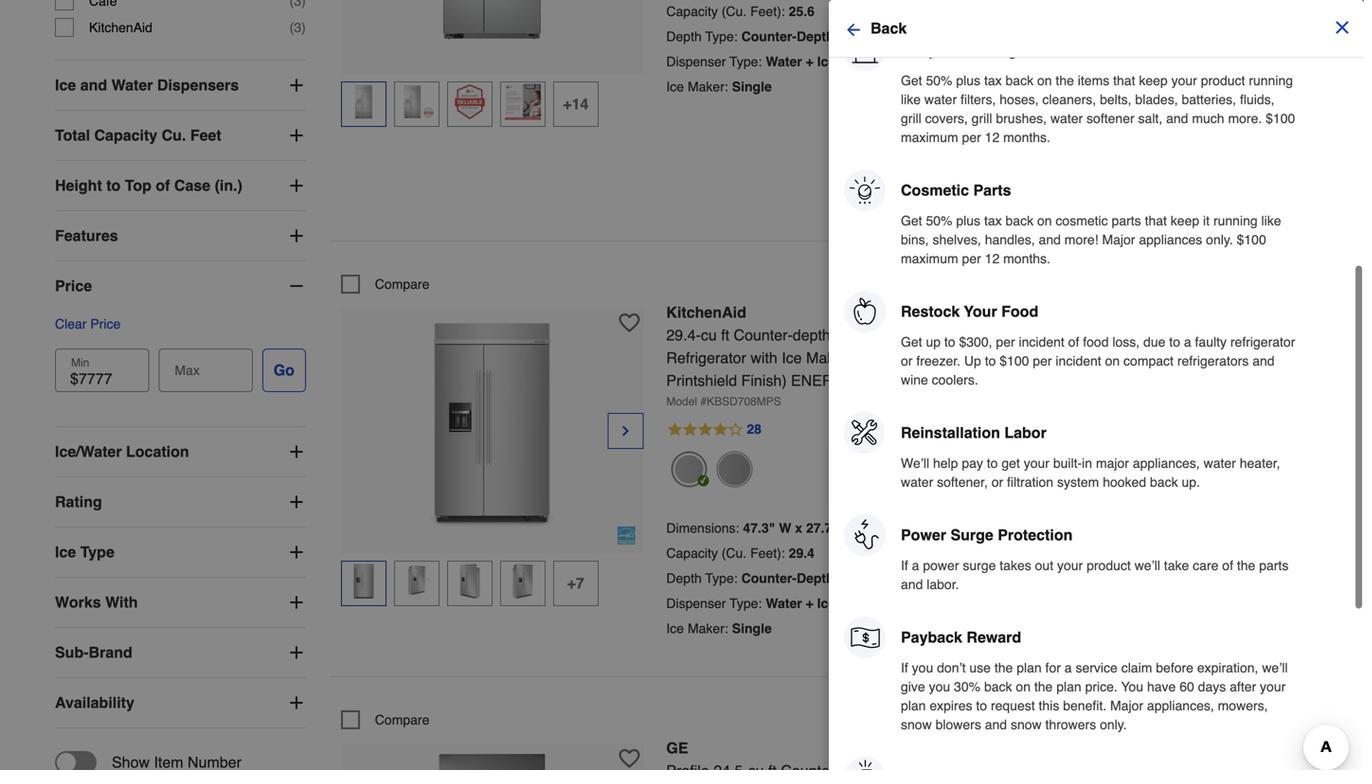 Task type: vqa. For each thing, say whether or not it's contained in the screenshot.


Task type: describe. For each thing, give the bounding box(es) containing it.
kitchenaid for kitchenaid 29.4-cu ft counter-depth built-in side-by-side refrigerator with ice maker (stainless steel with printshield finish) energy star model # kbsd708mps
[[667, 304, 747, 321]]

per inside get 50% plus tax back on the items that keep your product running like water filters, hoses, cleaners, belts, blades, batteries, fluids, grill covers, grill brushes, water softener salt, and much more. $100 maximum per 12 months.
[[962, 130, 982, 145]]

rating
[[55, 493, 102, 511]]

running
[[956, 41, 1017, 59]]

capacity for capacity (cu. feet): 25.6
[[667, 4, 718, 19]]

star
[[859, 372, 899, 389]]

your inside we'll help pay to get your built-in major appliances, water heater, water softener, or filtration system hooked back up.
[[1024, 456, 1050, 471]]

plus image for availability
[[287, 694, 306, 713]]

water down cleaners,
[[1051, 111, 1083, 126]]

or for restock
[[901, 353, 913, 369]]

0 vertical spatial price
[[55, 277, 92, 295]]

1 with from the left
[[751, 349, 778, 367]]

this
[[1039, 698, 1060, 714]]

0 vertical spatial plus image
[[1140, 71, 1159, 90]]

refrigerator
[[667, 349, 747, 367]]

we'll inside "if a power surge takes out your product we'll take care of the parts and labor."
[[1135, 558, 1161, 573]]

ice inside ice type button
[[55, 544, 76, 561]]

on inside get 50% plus tax back on the items that keep your product running like water filters, hoses, cleaners, belts, blades, batteries, fluids, grill covers, grill brushes, water softener salt, and much more. $100 maximum per 12 months.
[[1038, 73, 1052, 88]]

cosmetic parts
[[901, 181, 1012, 199]]

batteries,
[[1182, 92, 1237, 107]]

Stepper number input field with increment and decrement buttons number field
[[1073, 55, 1124, 106]]

keep
[[901, 41, 938, 59]]

on inside get 50% plus tax back on cosmetic parts that keep it running like bins, shelves, handles, and more! major appliances only. $100 maximum per 12 months.
[[1038, 213, 1052, 228]]

pickup
[[1040, 360, 1083, 375]]

plus image for ice and water dispensers
[[287, 76, 306, 95]]

per right '$300,'
[[996, 335, 1016, 350]]

product inside "if a power surge takes out your product we'll take care of the parts and labor."
[[1087, 558, 1131, 573]]

blowers
[[936, 717, 982, 733]]

parts
[[974, 181, 1012, 199]]

of inside 'get up to $300, per incident of food loss, due to a faulty refrigerator or freezer. up to $100 per incident on compact refrigerators and wine coolers.'
[[1069, 335, 1080, 350]]

arrow left image
[[844, 20, 863, 39]]

major inside get 50% plus tax back on cosmetic parts that keep it running like bins, shelves, handles, and more! major appliances only. $100 maximum per 12 months.
[[1103, 232, 1136, 247]]

compare for the 1002541568 element
[[375, 713, 430, 728]]

top
[[125, 177, 152, 194]]

months. inside get 50% plus tax back on the items that keep your product running like water filters, hoses, cleaners, belts, blades, batteries, fluids, grill covers, grill brushes, water softener salt, and much more. $100 maximum per 12 months.
[[1004, 130, 1051, 145]]

2 vertical spatial water
[[766, 596, 802, 611]]

major inside the if you don't use the plan for a service claim before expiration, we'll give you 30% back on the plan price. you have 60 days after your plan expires to request this benefit. major appliances, mowers, snow blowers and snow throwers only.
[[1111, 698, 1144, 714]]

$ 12,499
[[1022, 298, 1116, 331]]

1 dispenser from the top
[[667, 54, 726, 69]]

plus image for ice type
[[287, 543, 306, 562]]

your inside "if a power surge takes out your product we'll take care of the parts and labor."
[[1058, 558, 1083, 573]]

+7 button
[[553, 561, 599, 606]]

actual price $12,499.00 element
[[1022, 298, 1135, 331]]

4 stars image
[[667, 419, 763, 442]]

side
[[943, 326, 973, 344]]

up
[[965, 353, 982, 369]]

more.
[[1229, 111, 1263, 126]]

give
[[901, 679, 926, 695]]

labor.
[[927, 577, 960, 592]]

ge link
[[667, 740, 999, 770]]

delivery to
[[1040, 426, 1108, 442]]

power
[[923, 558, 959, 573]]

( 3 )
[[290, 20, 306, 35]]

feet
[[190, 127, 222, 144]]

kitchenaid29.4-cu ft counter-depth built-in side-by-side refrigerator with ice maker (stainless steel with printshield finish) energy star element
[[341, 309, 644, 553]]

to inside we'll help pay to get your built-in major appliances, water heater, water softener, or filtration system hooked back up.
[[987, 456, 998, 471]]

if for power surge protection
[[901, 558, 909, 573]]

mowers,
[[1218, 698, 1268, 714]]

delivery
[[1040, 426, 1091, 442]]

feet): for 25.6
[[751, 4, 785, 19]]

+14
[[563, 95, 589, 113]]

to up 'wed,'
[[1095, 426, 1108, 442]]

2 single from the top
[[732, 621, 772, 636]]

depth down 25.6
[[797, 29, 835, 44]]

clear
[[55, 317, 87, 332]]

maker
[[806, 349, 849, 367]]

capacity inside total capacity cu. feet button
[[94, 127, 157, 144]]

minus image
[[287, 277, 306, 296]]

)
[[301, 20, 306, 35]]

capacity for capacity (cu. feet): 29.4
[[667, 546, 718, 561]]

plus image for works with
[[287, 593, 306, 612]]

freezer.
[[917, 353, 961, 369]]

of inside button
[[156, 177, 170, 194]]

refrigerator
[[1231, 335, 1296, 350]]

use
[[970, 661, 991, 676]]

after
[[1230, 679, 1257, 695]]

cu.
[[162, 127, 186, 144]]

2 snow from the left
[[1011, 717, 1042, 733]]

of inside "if a power surge takes out your product we'll take care of the parts and labor."
[[1223, 558, 1234, 573]]

handles,
[[985, 232, 1035, 247]]

payback reward
[[901, 629, 1022, 646]]

belts,
[[1100, 92, 1132, 107]]

5013590413 element
[[341, 275, 430, 294]]

and inside get 50% plus tax back on the items that keep your product running like water filters, hoses, cleaners, belts, blades, batteries, fluids, grill covers, grill brushes, water softener salt, and much more. $100 maximum per 12 months.
[[1167, 111, 1189, 126]]

2 dispenser type: water + ice from the top
[[667, 596, 836, 611]]

keep for keep it running
[[1139, 73, 1168, 88]]

icon image for cosmetic parts
[[844, 170, 886, 211]]

availability button
[[55, 679, 306, 728]]

plus for it
[[957, 73, 981, 88]]

minus image
[[1038, 71, 1057, 90]]

location
[[126, 443, 189, 461]]

+7
[[567, 575, 585, 592]]

2 x from the left
[[856, 521, 863, 536]]

(cu. for 25.6
[[722, 4, 747, 19]]

restock
[[901, 303, 960, 320]]

ice and water dispensers button
[[55, 61, 306, 110]]

1 x from the left
[[795, 521, 803, 536]]

if for payback reward
[[901, 661, 909, 676]]

1 vertical spatial price
[[90, 317, 121, 332]]

back inside the if you don't use the plan for a service claim before expiration, we'll give you 30% back on the plan price. you have 60 days after your plan expires to request this benefit. major appliances, mowers, snow blowers and snow throwers only.
[[985, 679, 1013, 695]]

you
[[1122, 679, 1144, 695]]

energy
[[791, 372, 855, 389]]

like inside get 50% plus tax back on the items that keep your product running like water filters, hoses, cleaners, belts, blades, batteries, fluids, grill covers, grill brushes, water softener salt, and much more. $100 maximum per 12 months.
[[901, 92, 921, 107]]

we'll inside the if you don't use the plan for a service claim before expiration, we'll give you 30% back on the plan price. you have 60 days after your plan expires to request this benefit. major appliances, mowers, snow blowers and snow throwers only.
[[1263, 661, 1288, 676]]

ice type
[[55, 544, 115, 561]]

0 vertical spatial water
[[766, 54, 802, 69]]

wine
[[901, 372, 929, 388]]

power
[[901, 526, 947, 544]]

height to top of case (in.) button
[[55, 161, 306, 210]]

2 vertical spatial plan
[[901, 698, 926, 714]]

pickup image
[[1022, 361, 1035, 374]]

0 vertical spatial you
[[912, 661, 934, 676]]

features button
[[55, 211, 306, 261]]

25.6
[[789, 4, 815, 19]]

1002541568 element
[[341, 711, 430, 730]]

the up this
[[1035, 679, 1053, 695]]

tax for keep it running
[[985, 73, 1002, 88]]

28
[[747, 422, 762, 437]]

cosmetic
[[1056, 213, 1108, 228]]

feet): for 29.4
[[751, 546, 785, 561]]

2 maker: from the top
[[688, 621, 729, 636]]

with
[[105, 594, 138, 611]]

2 with from the left
[[962, 349, 989, 367]]

depth
[[793, 326, 831, 344]]

expiration,
[[1198, 661, 1259, 676]]

product inside get 50% plus tax back on the items that keep your product running like water filters, hoses, cleaners, belts, blades, batteries, fluids, grill covers, grill brushes, water softener salt, and much more. $100 maximum per 12 months.
[[1201, 73, 1246, 88]]

per down $ 12,499
[[1033, 353, 1052, 369]]

printshield
[[667, 372, 737, 389]]

parts inside get 50% plus tax back on cosmetic parts that keep it running like bins, shelves, handles, and more! major appliances only. $100 maximum per 12 months.
[[1112, 213, 1142, 228]]

go
[[274, 362, 295, 379]]

by
[[1070, 446, 1082, 460]]

1 horizontal spatial 3
[[1136, 446, 1143, 460]]

and inside "if a power surge takes out your product we'll take care of the parts and labor."
[[901, 577, 923, 592]]

water down we'll
[[901, 475, 934, 490]]

request
[[991, 698, 1035, 714]]

on inside the if you don't use the plan for a service claim before expiration, we'll give you 30% back on the plan price. you have 60 days after your plan expires to request this benefit. major appliances, mowers, snow blowers and snow throwers only.
[[1016, 679, 1031, 695]]

to right the up
[[945, 335, 956, 350]]

covers,
[[926, 111, 968, 126]]

2 depth type: counter-depth from the top
[[667, 571, 835, 586]]

dispensers
[[157, 76, 239, 94]]

2 dispenser from the top
[[667, 596, 726, 611]]

kbsd708mps
[[707, 395, 782, 408]]

ice/water
[[55, 443, 122, 461]]

before
[[1156, 661, 1194, 676]]

if you don't use the plan for a service claim before expiration, we'll give you 30% back on the plan price. you have 60 days after your plan expires to request this benefit. major appliances, mowers, snow blowers and snow throwers only.
[[901, 661, 1288, 733]]

surge
[[951, 526, 994, 544]]

12 inside get 50% plus tax back on the items that keep your product running like water filters, hoses, cleaners, belts, blades, batteries, fluids, grill covers, grill brushes, water softener salt, and much more. $100 maximum per 12 months.
[[985, 130, 1000, 145]]

ice inside ice and water dispensers button
[[55, 76, 76, 94]]

sub-
[[55, 644, 89, 662]]

2 grill from the left
[[972, 111, 993, 126]]

2 vertical spatial counter-
[[742, 571, 797, 586]]

0 vertical spatial incident
[[1019, 335, 1065, 350]]

1 + from the top
[[806, 54, 814, 69]]

chevron right image
[[618, 422, 633, 441]]

0 vertical spatial counter-
[[742, 29, 797, 44]]

plus image for features
[[287, 227, 306, 246]]

dimensions:
[[667, 521, 740, 536]]

$100 inside get 50% plus tax back on cosmetic parts that keep it running like bins, shelves, handles, and more! major appliances only. $100 maximum per 12 months.
[[1237, 232, 1267, 247]]

height
[[55, 177, 102, 194]]

it inside get 50% plus tax back on cosmetic parts that keep it running like bins, shelves, handles, and more! major appliances only. $100 maximum per 12 months.
[[1204, 213, 1210, 228]]

get it by wed, jan 3
[[1040, 446, 1143, 460]]

depth down 29.4
[[797, 571, 835, 586]]

built-
[[1054, 456, 1082, 471]]

that for cosmetic parts
[[1145, 213, 1167, 228]]

back inside get 50% plus tax back on the items that keep your product running like water filters, hoses, cleaners, belts, blades, batteries, fluids, grill covers, grill brushes, water softener salt, and much more. $100 maximum per 12 months.
[[1006, 73, 1034, 88]]

months. inside get 50% plus tax back on cosmetic parts that keep it running like bins, shelves, handles, and more! major appliances only. $100 maximum per 12 months.
[[1004, 251, 1051, 266]]

model
[[667, 395, 698, 408]]



Task type: locate. For each thing, give the bounding box(es) containing it.
get left the up
[[901, 335, 923, 350]]

if down power
[[901, 558, 909, 573]]

get for cosmetic parts
[[901, 213, 923, 228]]

0 horizontal spatial it
[[1061, 446, 1067, 460]]

1 plus from the top
[[957, 73, 981, 88]]

if inside "if a power surge takes out your product we'll take care of the parts and labor."
[[901, 558, 909, 573]]

0 vertical spatial single
[[732, 79, 772, 94]]

6 icon image from the top
[[844, 617, 886, 659]]

your right after
[[1260, 679, 1286, 695]]

per inside get 50% plus tax back on cosmetic parts that keep it running like bins, shelves, handles, and more! major appliances only. $100 maximum per 12 months.
[[962, 251, 982, 266]]

parts right care
[[1260, 558, 1289, 573]]

$300,
[[959, 335, 993, 350]]

icon image for power surge protection
[[844, 515, 886, 556]]

we'll
[[901, 456, 930, 471]]

counter- down capacity (cu. feet): 29.4
[[742, 571, 797, 586]]

ice maker: single down capacity (cu. feet): 25.6
[[667, 79, 772, 94]]

0 horizontal spatial kitchenaid
[[89, 20, 153, 35]]

ice inside kitchenaid 29.4-cu ft counter-depth built-in side-by-side refrigerator with ice maker (stainless steel with printshield finish) energy star model # kbsd708mps
[[782, 349, 802, 367]]

claim
[[1122, 661, 1153, 676]]

tax up "filters," at the top
[[985, 73, 1002, 88]]

grill
[[901, 111, 922, 126], [972, 111, 993, 126]]

1 12 from the top
[[985, 130, 1000, 145]]

back left up.
[[1150, 475, 1179, 490]]

#
[[701, 395, 707, 408]]

maximum down covers,
[[901, 130, 959, 145]]

depth type: counter-depth down capacity (cu. feet): 25.6
[[667, 29, 835, 44]]

tax up 'handles,'
[[985, 213, 1002, 228]]

or inside 'get up to $300, per incident of food loss, due to a faulty refrigerator or freezer. up to $100 per incident on compact refrigerators and wine coolers.'
[[901, 353, 913, 369]]

plus image for height to top of case (in.)
[[287, 176, 306, 195]]

appliances, inside the if you don't use the plan for a service claim before expiration, we'll give you 30% back on the plan price. you have 60 days after your plan expires to request this benefit. major appliances, mowers, snow blowers and snow throwers only.
[[1148, 698, 1215, 714]]

0 vertical spatial months.
[[1004, 130, 1051, 145]]

per down covers,
[[962, 130, 982, 145]]

0 vertical spatial a
[[1184, 335, 1192, 350]]

$100 inside 'get up to $300, per incident of food loss, due to a faulty refrigerator or freezer. up to $100 per incident on compact refrigerators and wine coolers.'
[[1000, 353, 1030, 369]]

blades,
[[1136, 92, 1178, 107]]

salt,
[[1139, 111, 1163, 126]]

tax for cosmetic parts
[[985, 213, 1002, 228]]

0 vertical spatial like
[[901, 92, 921, 107]]

50%
[[926, 73, 953, 88], [926, 213, 953, 228]]

if up give on the bottom right of page
[[901, 661, 909, 676]]

1 feet): from the top
[[751, 4, 785, 19]]

your inside get 50% plus tax back on the items that keep your product running like water filters, hoses, cleaners, belts, blades, batteries, fluids, grill covers, grill brushes, water softener salt, and much more. $100 maximum per 12 months.
[[1172, 73, 1198, 88]]

that for keep it running
[[1114, 73, 1136, 88]]

plus image for rating
[[287, 493, 306, 512]]

help
[[933, 456, 959, 471]]

water down 25.6
[[766, 54, 802, 69]]

3 plus image from the top
[[287, 227, 306, 246]]

feet): left 25.6
[[751, 4, 785, 19]]

with
[[751, 349, 778, 367], [962, 349, 989, 367]]

you up expires
[[929, 679, 951, 695]]

like inside get 50% plus tax back on cosmetic parts that keep it running like bins, shelves, handles, and more! major appliances only. $100 maximum per 12 months.
[[1262, 213, 1282, 228]]

plan down give on the bottom right of page
[[901, 698, 926, 714]]

if
[[901, 558, 909, 573], [901, 661, 909, 676]]

appliances,
[[1133, 456, 1200, 471], [1148, 698, 1215, 714]]

0 vertical spatial parts
[[1112, 213, 1142, 228]]

only. inside get 50% plus tax back on cosmetic parts that keep it running like bins, shelves, handles, and more! major appliances only. $100 maximum per 12 months.
[[1207, 232, 1234, 247]]

works with
[[55, 594, 138, 611]]

food
[[1002, 303, 1039, 320]]

0 vertical spatial or
[[901, 353, 913, 369]]

plan up benefit.
[[1057, 679, 1082, 695]]

keep up appliances at the top right of the page
[[1171, 213, 1200, 228]]

plus image
[[1140, 71, 1159, 90], [287, 176, 306, 195], [287, 644, 306, 662]]

wed,
[[1085, 446, 1112, 460]]

product up batteries,
[[1201, 73, 1246, 88]]

1 vertical spatial if
[[901, 661, 909, 676]]

surge
[[963, 558, 996, 573]]

plus image inside height to top of case (in.) button
[[287, 176, 306, 195]]

ice/water location button
[[55, 427, 306, 477]]

items
[[1078, 73, 1110, 88]]

0 vertical spatial +
[[806, 54, 814, 69]]

works
[[55, 594, 101, 611]]

we'll right expiration,
[[1263, 661, 1288, 676]]

12 down 'handles,'
[[985, 251, 1000, 266]]

2 if from the top
[[901, 661, 909, 676]]

on inside 'get up to $300, per incident of food loss, due to a faulty refrigerator or freezer. up to $100 per incident on compact refrigerators and wine coolers.'
[[1106, 353, 1120, 369]]

50% up the shelves,
[[926, 213, 953, 228]]

1 vertical spatial parts
[[1260, 558, 1289, 573]]

plus image inside ice/water location button
[[287, 443, 306, 462]]

0 vertical spatial that
[[1114, 73, 1136, 88]]

0 horizontal spatial keep
[[1139, 73, 1168, 88]]

1 vertical spatial or
[[992, 475, 1004, 490]]

1 dispenser type: water + ice from the top
[[667, 54, 836, 69]]

show item number element
[[55, 752, 242, 770]]

1 icon image from the top
[[844, 29, 886, 71]]

get for restock your food
[[901, 335, 923, 350]]

maximum
[[901, 130, 959, 145], [901, 251, 959, 266]]

x
[[795, 521, 803, 536], [856, 521, 863, 536]]

snow down request
[[1011, 717, 1042, 733]]

your up batteries,
[[1172, 73, 1198, 88]]

if inside the if you don't use the plan for a service claim before expiration, we'll give you 30% back on the plan price. you have 60 days after your plan expires to request this benefit. major appliances, mowers, snow blowers and snow throwers only.
[[901, 661, 909, 676]]

x right d
[[856, 521, 863, 536]]

price.
[[1086, 679, 1118, 695]]

faulty
[[1196, 335, 1227, 350]]

parts inside "if a power surge takes out your product we'll take care of the parts and labor."
[[1260, 558, 1289, 573]]

plus up "filters," at the top
[[957, 73, 981, 88]]

1 vertical spatial capacity
[[94, 127, 157, 144]]

parts
[[1112, 213, 1142, 228], [1260, 558, 1289, 573]]

2 compare from the top
[[375, 713, 430, 728]]

get for keep it running
[[901, 73, 923, 88]]

keep it running
[[901, 41, 1017, 59]]

0 horizontal spatial of
[[156, 177, 170, 194]]

months. down 'handles,'
[[1004, 251, 1051, 266]]

a left power
[[912, 558, 920, 573]]

plus image inside ice and water dispensers button
[[287, 76, 306, 95]]

stainless steel image
[[717, 452, 753, 488]]

ice
[[818, 54, 836, 69], [55, 76, 76, 94], [667, 79, 684, 94], [782, 349, 802, 367], [55, 544, 76, 561], [818, 596, 836, 611], [667, 621, 684, 636]]

1 ice maker: single from the top
[[667, 79, 772, 94]]

jan
[[1115, 446, 1133, 460]]

2 months. from the top
[[1004, 251, 1051, 266]]

50% inside get 50% plus tax back on cosmetic parts that keep it running like bins, shelves, handles, and more! major appliances only. $100 maximum per 12 months.
[[926, 213, 953, 228]]

water up covers,
[[925, 92, 957, 107]]

only. down benefit.
[[1100, 717, 1127, 733]]

due
[[1144, 335, 1166, 350]]

7 icon image from the top
[[844, 757, 886, 770]]

maker: down capacity (cu. feet): 25.6
[[688, 79, 729, 94]]

+ down 29.4
[[806, 596, 814, 611]]

benefit.
[[1063, 698, 1107, 714]]

2 feet): from the top
[[751, 546, 785, 561]]

1 vertical spatial 3
[[1136, 446, 1143, 460]]

get inside get 50% plus tax back on the items that keep your product running like water filters, hoses, cleaners, belts, blades, batteries, fluids, grill covers, grill brushes, water softener salt, and much more. $100 maximum per 12 months.
[[901, 73, 923, 88]]

1 vertical spatial single
[[732, 621, 772, 636]]

parts right cosmetic
[[1112, 213, 1142, 228]]

plus image inside total capacity cu. feet button
[[287, 126, 306, 145]]

1 vertical spatial you
[[929, 679, 951, 695]]

and inside 'get up to $300, per incident of food loss, due to a faulty refrigerator or freezer. up to $100 per incident on compact refrigerators and wine coolers.'
[[1253, 353, 1275, 369]]

12 inside get 50% plus tax back on cosmetic parts that keep it running like bins, shelves, handles, and more! major appliances only. $100 maximum per 12 months.
[[985, 251, 1000, 266]]

max
[[175, 363, 200, 378]]

$100
[[1266, 111, 1296, 126], [1237, 232, 1267, 247], [1000, 353, 1030, 369]]

0 horizontal spatial grill
[[901, 111, 922, 126]]

1 plus image from the top
[[287, 76, 306, 95]]

2 horizontal spatial a
[[1184, 335, 1192, 350]]

to right up
[[985, 353, 996, 369]]

plan left for
[[1017, 661, 1042, 676]]

1 vertical spatial appliances,
[[1148, 698, 1215, 714]]

and left labor.
[[901, 577, 923, 592]]

icon image
[[844, 29, 886, 71], [844, 170, 886, 211], [844, 291, 886, 333], [844, 412, 886, 454], [844, 515, 886, 556], [844, 617, 886, 659], [844, 757, 886, 770]]

softener
[[1087, 111, 1135, 126]]

appliances, inside we'll help pay to get your built-in major appliances, water heater, water softener, or filtration system hooked back up.
[[1133, 456, 1200, 471]]

1 grill from the left
[[901, 111, 922, 126]]

47.3"
[[743, 521, 775, 536]]

0 horizontal spatial with
[[751, 349, 778, 367]]

2 tax from the top
[[985, 213, 1002, 228]]

1 horizontal spatial keep
[[1171, 213, 1200, 228]]

5 icon image from the top
[[844, 515, 886, 556]]

1 vertical spatial maker:
[[688, 621, 729, 636]]

1 horizontal spatial of
[[1069, 335, 1080, 350]]

that inside get 50% plus tax back on the items that keep your product running like water filters, hoses, cleaners, belts, blades, batteries, fluids, grill covers, grill brushes, water softener salt, and much more. $100 maximum per 12 months.
[[1114, 73, 1136, 88]]

filtration
[[1007, 475, 1054, 490]]

on down loss,
[[1106, 353, 1120, 369]]

0 horizontal spatial 3
[[294, 20, 301, 35]]

50% down the it
[[926, 73, 953, 88]]

fluids,
[[1240, 92, 1275, 107]]

8 plus image from the top
[[287, 694, 306, 713]]

0 horizontal spatial like
[[901, 92, 921, 107]]

+ down 25.6
[[806, 54, 814, 69]]

height to top of case (in.)
[[55, 177, 243, 194]]

1 vertical spatial dispenser
[[667, 596, 726, 611]]

maker:
[[688, 79, 729, 94], [688, 621, 729, 636]]

appliances, down 60
[[1148, 698, 1215, 714]]

incident up pickup image
[[1019, 335, 1065, 350]]

get
[[1002, 456, 1020, 471]]

back inside we'll help pay to get your built-in major appliances, water heater, water softener, or filtration system hooked back up.
[[1150, 475, 1179, 490]]

1 vertical spatial that
[[1145, 213, 1167, 228]]

1 (cu. from the top
[[722, 4, 747, 19]]

plus image for total capacity cu. feet
[[287, 126, 306, 145]]

0 vertical spatial feet):
[[751, 4, 785, 19]]

0 vertical spatial dispenser
[[667, 54, 726, 69]]

only. inside the if you don't use the plan for a service claim before expiration, we'll give you 30% back on the plan price. you have 60 days after your plan expires to request this benefit. major appliances, mowers, snow blowers and snow throwers only.
[[1100, 717, 1127, 733]]

that inside get 50% plus tax back on cosmetic parts that keep it running like bins, shelves, handles, and more! major appliances only. $100 maximum per 12 months.
[[1145, 213, 1167, 228]]

1 vertical spatial plus image
[[287, 176, 306, 195]]

$100 inside get 50% plus tax back on the items that keep your product running like water filters, hoses, cleaners, belts, blades, batteries, fluids, grill covers, grill brushes, water softener salt, and much more. $100 maximum per 12 months.
[[1266, 111, 1296, 126]]

you up give on the bottom right of page
[[912, 661, 934, 676]]

product right out
[[1087, 558, 1131, 573]]

2 plus image from the top
[[287, 126, 306, 145]]

2 icon image from the top
[[844, 170, 886, 211]]

6 plus image from the top
[[287, 543, 306, 562]]

0 horizontal spatial or
[[901, 353, 913, 369]]

1 vertical spatial incident
[[1056, 353, 1102, 369]]

1 maker: from the top
[[688, 79, 729, 94]]

get down keep
[[901, 73, 923, 88]]

0 vertical spatial of
[[156, 177, 170, 194]]

appliances, up up.
[[1133, 456, 1200, 471]]

1 horizontal spatial x
[[856, 521, 863, 536]]

for
[[1046, 661, 1061, 676]]

1 50% from the top
[[926, 73, 953, 88]]

1 vertical spatial of
[[1069, 335, 1080, 350]]

coolers.
[[932, 372, 979, 388]]

keep inside get 50% plus tax back on cosmetic parts that keep it running like bins, shelves, handles, and more! major appliances only. $100 maximum per 12 months.
[[1171, 213, 1200, 228]]

$100 down the fluids,
[[1266, 111, 1296, 126]]

2 + from the top
[[806, 596, 814, 611]]

1 horizontal spatial grill
[[972, 111, 993, 126]]

dispenser down capacity (cu. feet): 25.6
[[667, 54, 726, 69]]

50% for keep
[[926, 73, 953, 88]]

1 snow from the left
[[901, 717, 932, 733]]

0 vertical spatial (cu.
[[722, 4, 747, 19]]

keep inside get 50% plus tax back on the items that keep your product running like water filters, hoses, cleaners, belts, blades, batteries, fluids, grill covers, grill brushes, water softener salt, and much more. $100 maximum per 12 months.
[[1139, 73, 1168, 88]]

depth down capacity (cu. feet): 25.6
[[667, 29, 702, 44]]

2 horizontal spatial plan
[[1057, 679, 1082, 695]]

system
[[1058, 475, 1100, 490]]

0 vertical spatial 12
[[985, 130, 1000, 145]]

0 horizontal spatial parts
[[1112, 213, 1142, 228]]

take
[[1164, 558, 1190, 573]]

refrigerators
[[1178, 353, 1249, 369]]

plus image for sub-brand
[[287, 644, 306, 662]]

0 horizontal spatial only.
[[1100, 717, 1127, 733]]

min max
[[71, 356, 200, 378]]

get inside 'get up to $300, per incident of food loss, due to a faulty refrigerator or freezer. up to $100 per incident on compact refrigerators and wine coolers.'
[[901, 335, 923, 350]]

4 plus image from the top
[[287, 443, 306, 462]]

1 compare from the top
[[375, 277, 430, 292]]

0 vertical spatial tax
[[985, 73, 1002, 88]]

get 50% plus tax back on cosmetic parts that keep it running like bins, shelves, handles, and more! major appliances only. $100 maximum per 12 months.
[[901, 213, 1282, 266]]

plus image inside the rating button
[[287, 493, 306, 512]]

depth
[[667, 29, 702, 44], [797, 29, 835, 44], [667, 571, 702, 586], [797, 571, 835, 586]]

dispenser type: water + ice down capacity (cu. feet): 25.6
[[667, 54, 836, 69]]

12 down brushes,
[[985, 130, 1000, 145]]

total capacity cu. feet button
[[55, 111, 306, 160]]

water inside ice and water dispensers button
[[111, 76, 153, 94]]

price up clear
[[55, 277, 92, 295]]

1 horizontal spatial kitchenaid
[[667, 304, 747, 321]]

protection
[[998, 526, 1073, 544]]

get down delivery
[[1040, 446, 1058, 460]]

compare for 5013590413 element
[[375, 277, 430, 292]]

or up wine
[[901, 353, 913, 369]]

compare inside 5013590413 element
[[375, 277, 430, 292]]

tax inside get 50% plus tax back on the items that keep your product running like water filters, hoses, cleaners, belts, blades, batteries, fluids, grill covers, grill brushes, water softener salt, and much more. $100 maximum per 12 months.
[[985, 73, 1002, 88]]

the up cleaners,
[[1056, 73, 1075, 88]]

or for reinstallation
[[992, 475, 1004, 490]]

capacity (cu. feet): 25.6
[[667, 4, 815, 19]]

or inside we'll help pay to get your built-in major appliances, water heater, water softener, or filtration system hooked back up.
[[992, 475, 1004, 490]]

on left cosmetic
[[1038, 213, 1052, 228]]

maximum inside get 50% plus tax back on cosmetic parts that keep it running like bins, shelves, handles, and more! major appliances only. $100 maximum per 12 months.
[[901, 251, 959, 266]]

0 horizontal spatial snow
[[901, 717, 932, 733]]

dispenser type: water + ice down capacity (cu. feet): 29.4
[[667, 596, 836, 611]]

dispenser
[[667, 54, 726, 69], [667, 596, 726, 611]]

plus image inside availability button
[[287, 694, 306, 713]]

tax inside get 50% plus tax back on cosmetic parts that keep it running like bins, shelves, handles, and more! major appliances only. $100 maximum per 12 months.
[[985, 213, 1002, 228]]

hoses,
[[1000, 92, 1039, 107]]

side-
[[887, 326, 922, 344]]

of
[[156, 177, 170, 194], [1069, 335, 1080, 350], [1223, 558, 1234, 573]]

1 horizontal spatial that
[[1145, 213, 1167, 228]]

don't
[[937, 661, 966, 676]]

plus inside get 50% plus tax back on the items that keep your product running like water filters, hoses, cleaners, belts, blades, batteries, fluids, grill covers, grill brushes, water softener salt, and much more. $100 maximum per 12 months.
[[957, 73, 981, 88]]

steel
[[924, 349, 958, 367]]

(cu. left 25.6
[[722, 4, 747, 19]]

1 maximum from the top
[[901, 130, 959, 145]]

brand
[[89, 644, 132, 662]]

heart outline image
[[619, 313, 640, 333]]

1 vertical spatial 50%
[[926, 213, 953, 228]]

we'll left take
[[1135, 558, 1161, 573]]

keep up blades,
[[1139, 73, 1168, 88]]

heart outline image
[[619, 749, 640, 769]]

on
[[1038, 73, 1052, 88], [1038, 213, 1052, 228], [1106, 353, 1120, 369], [1016, 679, 1031, 695]]

to inside the if you don't use the plan for a service claim before expiration, we'll give you 30% back on the plan price. you have 60 days after your plan expires to request this benefit. major appliances, mowers, snow blowers and snow throwers only.
[[976, 698, 988, 714]]

0 vertical spatial ice maker: single
[[667, 79, 772, 94]]

50% for cosmetic
[[926, 213, 953, 228]]

loss,
[[1113, 335, 1140, 350]]

0 vertical spatial only.
[[1207, 232, 1234, 247]]

+14 button
[[553, 81, 599, 127]]

to right due
[[1170, 335, 1181, 350]]

grill left covers,
[[901, 111, 922, 126]]

1 vertical spatial keep
[[1171, 213, 1200, 228]]

pay
[[962, 456, 984, 471]]

2 maximum from the top
[[901, 251, 959, 266]]

1 vertical spatial +
[[806, 596, 814, 611]]

stainless steel with printshield&#8482; finish image
[[671, 452, 707, 488]]

depth type: counter-depth down capacity (cu. feet): 29.4
[[667, 571, 835, 586]]

0 vertical spatial 3
[[294, 20, 301, 35]]

(cu. for 29.4
[[722, 546, 747, 561]]

1 vertical spatial tax
[[985, 213, 1002, 228]]

and inside get 50% plus tax back on cosmetic parts that keep it running like bins, shelves, handles, and more! major appliances only. $100 maximum per 12 months.
[[1039, 232, 1061, 247]]

icon image for payback reward
[[844, 617, 886, 659]]

compare inside the 1002541568 element
[[375, 713, 430, 728]]

days
[[1198, 679, 1227, 695]]

and right salt,
[[1167, 111, 1189, 126]]

and down refrigerator
[[1253, 353, 1275, 369]]

0 horizontal spatial product
[[1087, 558, 1131, 573]]

1 depth type: counter-depth from the top
[[667, 29, 835, 44]]

running inside get 50% plus tax back on the items that keep your product running like water filters, hoses, cleaners, belts, blades, batteries, fluids, grill covers, grill brushes, water softener salt, and much more. $100 maximum per 12 months.
[[1249, 73, 1294, 88]]

compare
[[375, 277, 430, 292], [375, 713, 430, 728]]

payback
[[901, 629, 963, 646]]

0 horizontal spatial that
[[1114, 73, 1136, 88]]

2 vertical spatial a
[[1065, 661, 1072, 676]]

single down capacity (cu. feet): 25.6
[[732, 79, 772, 94]]

0 vertical spatial keep
[[1139, 73, 1168, 88]]

2 plus from the top
[[957, 213, 981, 228]]

1 horizontal spatial with
[[962, 349, 989, 367]]

the inside get 50% plus tax back on the items that keep your product running like water filters, hoses, cleaners, belts, blades, batteries, fluids, grill covers, grill brushes, water softener salt, and much more. $100 maximum per 12 months.
[[1056, 73, 1075, 88]]

maximum inside get 50% plus tax back on the items that keep your product running like water filters, hoses, cleaners, belts, blades, batteries, fluids, grill covers, grill brushes, water softener salt, and much more. $100 maximum per 12 months.
[[901, 130, 959, 145]]

per down the shelves,
[[962, 251, 982, 266]]

1 vertical spatial major
[[1111, 698, 1144, 714]]

1 vertical spatial depth type: counter-depth
[[667, 571, 835, 586]]

and left more!
[[1039, 232, 1061, 247]]

0 horizontal spatial x
[[795, 521, 803, 536]]

a inside 'get up to $300, per incident of food loss, due to a faulty refrigerator or freezer. up to $100 per incident on compact refrigerators and wine coolers.'
[[1184, 335, 1192, 350]]

1 months. from the top
[[1004, 130, 1051, 145]]

shelves,
[[933, 232, 982, 247]]

with up finish)
[[751, 349, 778, 367]]

your right out
[[1058, 558, 1083, 573]]

27.7"
[[806, 521, 839, 536]]

a inside the if you don't use the plan for a service claim before expiration, we'll give you 30% back on the plan price. you have 60 days after your plan expires to request this benefit. major appliances, mowers, snow blowers and snow throwers only.
[[1065, 661, 1072, 676]]

capacity (cu. feet): 29.4
[[667, 546, 815, 561]]

(stainless
[[853, 349, 919, 367]]

plus image inside works with button
[[287, 593, 306, 612]]

2 horizontal spatial of
[[1223, 558, 1234, 573]]

and inside button
[[80, 76, 107, 94]]

single
[[732, 79, 772, 94], [732, 621, 772, 636]]

plan
[[1017, 661, 1042, 676], [1057, 679, 1082, 695], [901, 698, 926, 714]]

cosmetic
[[901, 181, 969, 199]]

(cu. down 47.3"
[[722, 546, 747, 561]]

depth down dimensions:
[[667, 571, 702, 586]]

a
[[1184, 335, 1192, 350], [912, 558, 920, 573], [1065, 661, 1072, 676]]

0 vertical spatial running
[[1249, 73, 1294, 88]]

keep
[[1139, 73, 1168, 88], [1171, 213, 1200, 228]]

1 horizontal spatial like
[[1262, 213, 1282, 228]]

2 50% from the top
[[926, 213, 953, 228]]

kitchenaid for kitchenaid
[[89, 20, 153, 35]]

1 vertical spatial running
[[1214, 213, 1258, 228]]

price
[[55, 277, 92, 295], [90, 317, 121, 332]]

0 vertical spatial capacity
[[667, 4, 718, 19]]

counter- down capacity (cu. feet): 25.6
[[742, 29, 797, 44]]

1 vertical spatial counter-
[[734, 326, 793, 344]]

1 vertical spatial $100
[[1237, 232, 1267, 247]]

get up bins,
[[901, 213, 923, 228]]

1 single from the top
[[732, 79, 772, 94]]

ice type button
[[55, 528, 306, 577]]

2 vertical spatial of
[[1223, 558, 1234, 573]]

clear price
[[55, 317, 121, 332]]

$100 right up
[[1000, 353, 1030, 369]]

labor
[[1005, 424, 1047, 442]]

icon image for reinstallation labor
[[844, 412, 886, 454]]

1 vertical spatial kitchenaid
[[667, 304, 747, 321]]

plus image inside ice type button
[[287, 543, 306, 562]]

water left heater, at right
[[1204, 456, 1237, 471]]

5 plus image from the top
[[287, 493, 306, 512]]

truck filled image
[[1022, 427, 1035, 441]]

1 vertical spatial only.
[[1100, 717, 1127, 733]]

the inside "if a power surge takes out your product we'll take care of the parts and labor."
[[1238, 558, 1256, 573]]

major right more!
[[1103, 232, 1136, 247]]

to inside button
[[106, 177, 121, 194]]

0 vertical spatial product
[[1201, 73, 1246, 88]]

1 horizontal spatial only.
[[1207, 232, 1234, 247]]

plus image
[[287, 76, 306, 95], [287, 126, 306, 145], [287, 227, 306, 246], [287, 443, 306, 462], [287, 493, 306, 512], [287, 543, 306, 562], [287, 593, 306, 612], [287, 694, 306, 713]]

7 plus image from the top
[[287, 593, 306, 612]]

x right w
[[795, 521, 803, 536]]

the
[[1056, 73, 1075, 88], [1238, 558, 1256, 573], [995, 661, 1013, 676], [1035, 679, 1053, 695]]

price right clear
[[90, 317, 121, 332]]

maker: down capacity (cu. feet): 29.4
[[688, 621, 729, 636]]

running inside get 50% plus tax back on cosmetic parts that keep it running like bins, shelves, handles, and more! major appliances only. $100 maximum per 12 months.
[[1214, 213, 1258, 228]]

back inside get 50% plus tax back on cosmetic parts that keep it running like bins, shelves, handles, and more! major appliances only. $100 maximum per 12 months.
[[1006, 213, 1034, 228]]

snow down give on the bottom right of page
[[901, 717, 932, 733]]

of right care
[[1223, 558, 1234, 573]]

1 tax from the top
[[985, 73, 1002, 88]]

a inside "if a power surge takes out your product we'll take care of the parts and labor."
[[912, 558, 920, 573]]

kitchenaid inside kitchenaid 29.4-cu ft counter-depth built-in side-by-side refrigerator with ice maker (stainless steel with printshield finish) energy star model # kbsd708mps
[[667, 304, 747, 321]]

1 vertical spatial (cu.
[[722, 546, 747, 561]]

major down you
[[1111, 698, 1144, 714]]

product
[[1201, 73, 1246, 88], [1087, 558, 1131, 573]]

months. down brushes,
[[1004, 130, 1051, 145]]

thumbnail image
[[346, 84, 382, 120], [399, 84, 435, 120], [452, 84, 488, 120], [505, 84, 541, 120], [346, 564, 382, 600], [399, 564, 435, 600], [452, 564, 488, 600], [505, 564, 541, 600]]

icon image for restock your food
[[844, 291, 886, 333]]

29.4
[[789, 546, 815, 561]]

29.4-
[[667, 326, 701, 344]]

2 vertical spatial $100
[[1000, 353, 1030, 369]]

and inside the if you don't use the plan for a service claim before expiration, we'll give you 30% back on the plan price. you have 60 days after your plan expires to request this benefit. major appliances, mowers, snow blowers and snow throwers only.
[[985, 717, 1007, 733]]

1 if from the top
[[901, 558, 909, 573]]

4 icon image from the top
[[844, 412, 886, 454]]

counter- inside kitchenaid 29.4-cu ft counter-depth built-in side-by-side refrigerator with ice maker (stainless steel with printshield finish) energy star model # kbsd708mps
[[734, 326, 793, 344]]

3 icon image from the top
[[844, 291, 886, 333]]

keep for cosmetic parts
[[1171, 213, 1200, 228]]

to
[[106, 177, 121, 194], [945, 335, 956, 350], [1170, 335, 1181, 350], [985, 353, 996, 369], [1095, 426, 1108, 442], [987, 456, 998, 471], [976, 698, 988, 714]]

get inside get 50% plus tax back on cosmetic parts that keep it running like bins, shelves, handles, and more! major appliances only. $100 maximum per 12 months.
[[901, 213, 923, 228]]

0 horizontal spatial a
[[912, 558, 920, 573]]

1 horizontal spatial or
[[992, 475, 1004, 490]]

dispenser down capacity (cu. feet): 29.4
[[667, 596, 726, 611]]

plus image for ice/water location
[[287, 443, 306, 462]]

back up request
[[985, 679, 1013, 695]]

0 vertical spatial compare
[[375, 277, 430, 292]]

1 vertical spatial like
[[1262, 213, 1282, 228]]

plus image inside features button
[[287, 227, 306, 246]]

1 vertical spatial it
[[1061, 446, 1067, 460]]

water down 29.4
[[766, 596, 802, 611]]

1 horizontal spatial product
[[1201, 73, 1246, 88]]

your inside the if you don't use the plan for a service claim before expiration, we'll give you 30% back on the plan price. you have 60 days after your plan expires to request this benefit. major appliances, mowers, snow blowers and snow throwers only.
[[1260, 679, 1286, 695]]

icon image for keep it running
[[844, 29, 886, 71]]

plus for parts
[[957, 213, 981, 228]]

2 (cu. from the top
[[722, 546, 747, 561]]

the right care
[[1238, 558, 1256, 573]]

with down side
[[962, 349, 989, 367]]

50% inside get 50% plus tax back on the items that keep your product running like water filters, hoses, cleaners, belts, blades, batteries, fluids, grill covers, grill brushes, water softener salt, and much more. $100 maximum per 12 months.
[[926, 73, 953, 88]]

of left food
[[1069, 335, 1080, 350]]

1 vertical spatial dispenser type: water + ice
[[667, 596, 836, 611]]

0 vertical spatial 50%
[[926, 73, 953, 88]]

on up request
[[1016, 679, 1031, 695]]

1 vertical spatial maximum
[[901, 251, 959, 266]]

dispenser type: water + ice
[[667, 54, 836, 69], [667, 596, 836, 611]]

only.
[[1207, 232, 1234, 247], [1100, 717, 1127, 733]]

total
[[55, 127, 90, 144]]

incident
[[1019, 335, 1065, 350], [1056, 353, 1102, 369]]

0 vertical spatial major
[[1103, 232, 1136, 247]]

the right use
[[995, 661, 1013, 676]]

2 vertical spatial capacity
[[667, 546, 718, 561]]

1 horizontal spatial plan
[[1017, 661, 1042, 676]]

you
[[912, 661, 934, 676], [929, 679, 951, 695]]

and up "total"
[[80, 76, 107, 94]]

close image
[[1333, 18, 1352, 37]]

plus inside get 50% plus tax back on cosmetic parts that keep it running like bins, shelves, handles, and more! major appliances only. $100 maximum per 12 months.
[[957, 213, 981, 228]]

1 vertical spatial product
[[1087, 558, 1131, 573]]

2 12 from the top
[[985, 251, 1000, 266]]

or down get
[[992, 475, 1004, 490]]

0 vertical spatial plus
[[957, 73, 981, 88]]

plus image inside sub-brand button
[[287, 644, 306, 662]]

water up total capacity cu. feet
[[111, 76, 153, 94]]

reinstallation
[[901, 424, 1001, 442]]

1 vertical spatial plus
[[957, 213, 981, 228]]

1 horizontal spatial parts
[[1260, 558, 1289, 573]]

2 ice maker: single from the top
[[667, 621, 772, 636]]

back up hoses,
[[1006, 73, 1034, 88]]

we'll
[[1135, 558, 1161, 573], [1263, 661, 1288, 676]]

on up cleaners,
[[1038, 73, 1052, 88]]



